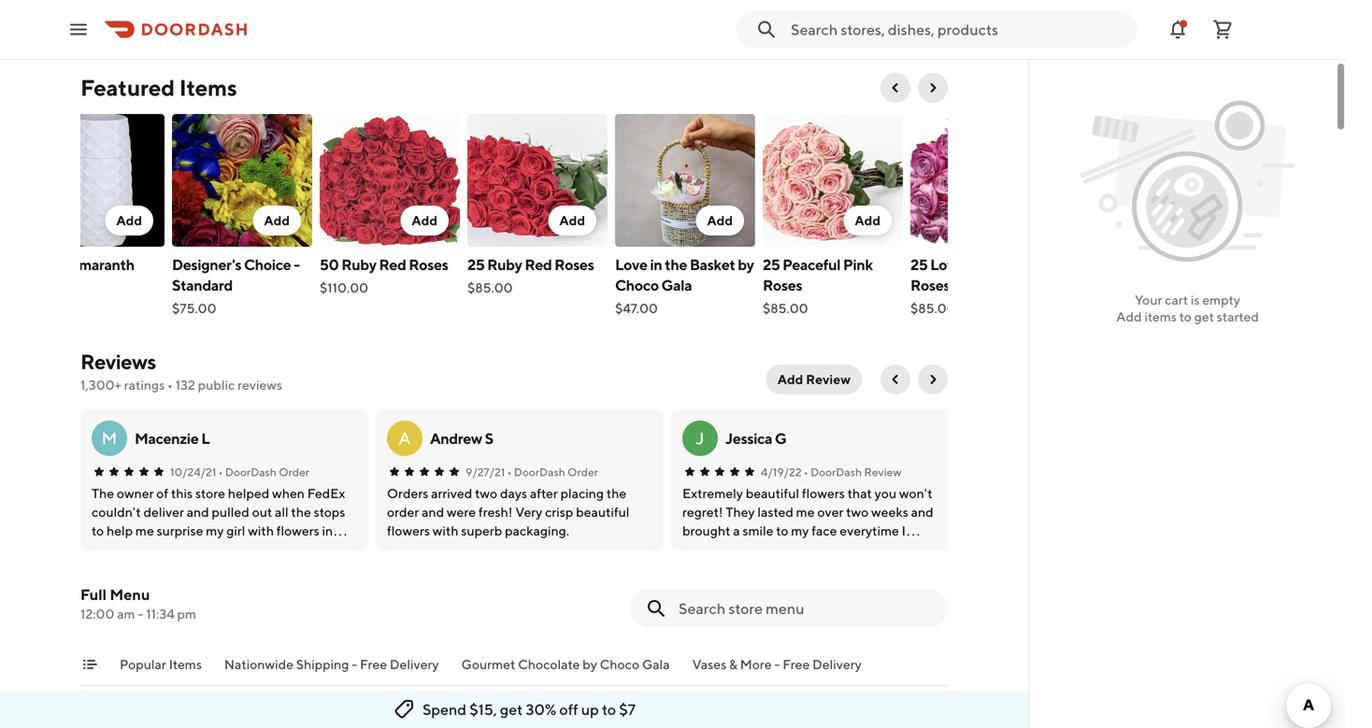 Task type: describe. For each thing, give the bounding box(es) containing it.
chocolate
[[518, 657, 580, 672]]

menu
[[110, 586, 150, 603]]

ruby for 25
[[487, 256, 522, 273]]

amaranth
[[68, 256, 134, 273]]

- inside full menu 12:00 am - 11:34 pm
[[138, 606, 143, 622]]

gala inside button
[[642, 657, 670, 672]]

$110.00
[[320, 280, 368, 295]]

add button for 25 ruby red roses
[[548, 206, 596, 236]]

items
[[1145, 309, 1177, 324]]

white
[[24, 256, 66, 273]]

add button for love in the basket by choco gala
[[696, 206, 744, 236]]

andrew s
[[430, 430, 493, 447]]

roses for 25 ruby red roses
[[555, 256, 594, 273]]

doordash for m
[[225, 466, 277, 479]]

add inside button
[[778, 372, 803, 387]]

designer's
[[172, 256, 241, 273]]

choco inside love in the basket by choco gala $47.00
[[615, 276, 659, 294]]

vases & more  - free delivery
[[692, 657, 862, 672]]

love
[[615, 256, 647, 273]]

standard
[[172, 276, 233, 294]]

public
[[198, 377, 235, 393]]

love in the basket by choco gala $47.00
[[615, 256, 754, 316]]

s
[[485, 430, 493, 447]]

add button for 50 ruby red roses
[[401, 206, 449, 236]]

25 peaceful pink roses $85.00
[[763, 256, 873, 316]]

off
[[559, 701, 578, 718]]

delivery inside button
[[813, 657, 862, 672]]

more
[[740, 657, 772, 672]]

vase
[[24, 276, 56, 294]]

lovely
[[930, 256, 974, 273]]

previous image
[[888, 372, 903, 387]]

reviews
[[80, 350, 156, 374]]

9/27/21
[[466, 466, 505, 479]]

featured items
[[80, 74, 237, 101]]

designer's choice - standard $75.00
[[172, 256, 300, 316]]

reviews
[[238, 377, 282, 393]]

roses for 25 lovely lavender roses
[[911, 276, 950, 294]]

m
[[102, 428, 117, 448]]

pink
[[843, 256, 873, 273]]

vases
[[692, 657, 727, 672]]

1 vertical spatial get
[[500, 701, 523, 718]]

doordash for a
[[514, 466, 565, 479]]

free inside button
[[360, 657, 387, 672]]

your cart is empty add items to get started
[[1116, 292, 1259, 324]]

25 ruby red roses $85.00
[[467, 256, 594, 295]]

add for 25 peaceful pink roses
[[855, 213, 881, 228]]

• for a
[[507, 466, 512, 479]]

designer's choice - standard image
[[172, 114, 312, 247]]

gala inside love in the basket by choco gala $47.00
[[661, 276, 692, 294]]

vases & more  - free delivery button
[[692, 655, 862, 685]]

spend $15, get 30% off up to $7
[[423, 701, 636, 718]]

next button of carousel image
[[926, 80, 940, 95]]

full
[[80, 586, 107, 603]]

nationwide shipping - free delivery
[[224, 657, 439, 672]]

ratings
[[124, 377, 165, 393]]

25 peaceful pink roses image
[[763, 114, 903, 247]]

• for m
[[218, 466, 223, 479]]

$15,
[[469, 701, 497, 718]]

macenzie l
[[135, 430, 210, 447]]

- inside designer's choice - standard $75.00
[[294, 256, 300, 273]]

Item Search search field
[[679, 598, 933, 619]]

macenzie
[[135, 430, 199, 447]]

11:34
[[146, 606, 175, 622]]

• doordash review
[[804, 466, 902, 479]]

by inside love in the basket by choco gala $47.00
[[738, 256, 754, 273]]

add inside your cart is empty add items to get started
[[1116, 309, 1142, 324]]

shipping
[[296, 657, 349, 672]]

50 ruby red roses $110.00
[[320, 256, 448, 295]]

$47.00
[[615, 301, 658, 316]]

peaceful
[[783, 256, 841, 273]]

lavender
[[976, 256, 1038, 273]]

50 ruby red roses image
[[320, 114, 460, 247]]

roses for 25 peaceful pink roses
[[763, 276, 802, 294]]

jessica g
[[725, 430, 787, 447]]

l
[[201, 430, 210, 447]]

in
[[650, 256, 662, 273]]

red for 50
[[379, 256, 406, 273]]

1 vertical spatial review
[[864, 466, 902, 479]]

10/24/21
[[170, 466, 216, 479]]

open menu image
[[67, 18, 90, 41]]

25 ruby red roses image
[[467, 114, 608, 247]]

started
[[1217, 309, 1259, 324]]

- inside vases & more  - free delivery button
[[774, 657, 780, 672]]

nationwide shipping - free delivery button
[[224, 655, 439, 685]]

white amaranth vase image
[[24, 114, 165, 247]]

$85.00 for 25 ruby red roses
[[467, 280, 513, 295]]

full menu 12:00 am - 11:34 pm
[[80, 586, 196, 622]]

add review
[[778, 372, 851, 387]]

andrew
[[430, 430, 482, 447]]

popular items button
[[120, 655, 202, 685]]

30%
[[526, 701, 556, 718]]



Task type: locate. For each thing, give the bounding box(es) containing it.
- right more
[[774, 657, 780, 672]]

4 add button from the left
[[548, 206, 596, 236]]

to left the $7
[[602, 701, 616, 718]]

items for popular items
[[169, 657, 202, 672]]

0 vertical spatial to
[[1179, 309, 1192, 324]]

roses down the peaceful
[[763, 276, 802, 294]]

4/19/22
[[761, 466, 802, 479]]

1 order from the left
[[279, 466, 309, 479]]

free right more
[[783, 657, 810, 672]]

basket
[[690, 256, 735, 273]]

• doordash order for m
[[218, 466, 309, 479]]

2 horizontal spatial doordash
[[811, 466, 862, 479]]

am
[[117, 606, 135, 622]]

choice
[[244, 256, 291, 273]]

50
[[320, 256, 339, 273]]

• left 132
[[167, 377, 173, 393]]

25 inside 25 peaceful pink roses $85.00
[[763, 256, 780, 273]]

0 horizontal spatial doordash
[[225, 466, 277, 479]]

order
[[279, 466, 309, 479], [568, 466, 598, 479]]

0 horizontal spatial free
[[360, 657, 387, 672]]

3 add button from the left
[[401, 206, 449, 236]]

Store search: begin typing to search for stores available on DoorDash text field
[[791, 19, 1126, 40]]

1 horizontal spatial order
[[568, 466, 598, 479]]

jessica
[[725, 430, 772, 447]]

featured
[[80, 74, 175, 101]]

• right 4/19/22
[[804, 466, 808, 479]]

red down 25 ruby red roses image
[[525, 256, 552, 273]]

25 for 25 ruby red roses
[[467, 256, 485, 273]]

0 horizontal spatial • doordash order
[[218, 466, 309, 479]]

add button up amaranth
[[105, 206, 153, 236]]

1 free from the left
[[360, 657, 387, 672]]

up
[[581, 701, 599, 718]]

get right $15,
[[500, 701, 523, 718]]

doordash right 4/19/22
[[811, 466, 862, 479]]

add up pink
[[855, 213, 881, 228]]

empty
[[1202, 292, 1241, 308]]

0 horizontal spatial by
[[583, 657, 597, 672]]

the
[[665, 256, 687, 273]]

1 vertical spatial choco
[[600, 657, 640, 672]]

1 doordash from the left
[[225, 466, 277, 479]]

• for j
[[804, 466, 808, 479]]

1 horizontal spatial get
[[1194, 309, 1214, 324]]

0 horizontal spatial order
[[279, 466, 309, 479]]

2 horizontal spatial $85.00
[[911, 301, 956, 316]]

items right featured in the left of the page
[[179, 74, 237, 101]]

2 order from the left
[[568, 466, 598, 479]]

$85.00 for 25 lovely lavender roses
[[911, 301, 956, 316]]

add button
[[105, 206, 153, 236], [253, 206, 301, 236], [401, 206, 449, 236], [548, 206, 596, 236], [696, 206, 744, 236], [844, 206, 892, 236]]

0 horizontal spatial red
[[379, 256, 406, 273]]

roses left love
[[555, 256, 594, 273]]

red inside '50 ruby red roses $110.00'
[[379, 256, 406, 273]]

free right shipping
[[360, 657, 387, 672]]

order for a
[[568, 466, 598, 479]]

6 add button from the left
[[844, 206, 892, 236]]

white amaranth vase
[[24, 256, 134, 294]]

reviews 1,300+ ratings • 132 public reviews
[[80, 350, 282, 393]]

1 horizontal spatial red
[[525, 256, 552, 273]]

items for featured items
[[179, 74, 237, 101]]

add for white amaranth vase
[[116, 213, 142, 228]]

to
[[1179, 309, 1192, 324], [602, 701, 616, 718]]

get
[[1194, 309, 1214, 324], [500, 701, 523, 718]]

free
[[360, 657, 387, 672], [783, 657, 810, 672]]

add review button
[[766, 365, 862, 395]]

2 free from the left
[[783, 657, 810, 672]]

gourmet chocolate by choco gala button
[[461, 655, 670, 685]]

items
[[179, 74, 237, 101], [169, 657, 202, 672]]

0 horizontal spatial ruby
[[341, 256, 376, 273]]

add button up choice
[[253, 206, 301, 236]]

doordash right 10/24/21
[[225, 466, 277, 479]]

25 for 25 peaceful pink roses
[[763, 256, 780, 273]]

0 horizontal spatial 25
[[467, 256, 485, 273]]

add up amaranth
[[116, 213, 142, 228]]

1 horizontal spatial doordash
[[514, 466, 565, 479]]

• right 9/27/21
[[507, 466, 512, 479]]

red for 25
[[525, 256, 552, 273]]

get inside your cart is empty add items to get started
[[1194, 309, 1214, 324]]

add button up '50 ruby red roses $110.00'
[[401, 206, 449, 236]]

2 red from the left
[[525, 256, 552, 273]]

add button up 25 ruby red roses $85.00
[[548, 206, 596, 236]]

$85.00
[[467, 280, 513, 295], [763, 301, 808, 316], [911, 301, 956, 316]]

a
[[399, 428, 411, 448]]

popular
[[120, 657, 166, 672]]

1,300+
[[80, 377, 121, 393]]

popular items
[[120, 657, 202, 672]]

1 horizontal spatial 25
[[763, 256, 780, 273]]

• inside reviews 1,300+ ratings • 132 public reviews
[[167, 377, 173, 393]]

items inside button
[[169, 657, 202, 672]]

add button for designer's choice - standard
[[253, 206, 301, 236]]

gala
[[661, 276, 692, 294], [642, 657, 670, 672]]

1 25 from the left
[[467, 256, 485, 273]]

$85.00 for 25 peaceful pink roses
[[763, 301, 808, 316]]

1 horizontal spatial by
[[738, 256, 754, 273]]

next image
[[926, 372, 940, 387]]

ruby down 25 ruby red roses image
[[487, 256, 522, 273]]

roses inside '50 ruby red roses $110.00'
[[409, 256, 448, 273]]

0 vertical spatial by
[[738, 256, 754, 273]]

roses
[[409, 256, 448, 273], [555, 256, 594, 273], [763, 276, 802, 294], [911, 276, 950, 294]]

delivery down item search search field
[[813, 657, 862, 672]]

1 delivery from the left
[[390, 657, 439, 672]]

gourmet chocolate by choco gala
[[461, 657, 670, 672]]

add
[[116, 213, 142, 228], [264, 213, 290, 228], [412, 213, 438, 228], [559, 213, 585, 228], [707, 213, 733, 228], [855, 213, 881, 228], [1116, 309, 1142, 324], [778, 372, 803, 387]]

1 horizontal spatial $85.00
[[763, 301, 808, 316]]

• doordash order right 10/24/21
[[218, 466, 309, 479]]

2 ruby from the left
[[487, 256, 522, 273]]

25 lovely lavender roses $85.00
[[911, 256, 1038, 316]]

add up g
[[778, 372, 803, 387]]

1 horizontal spatial review
[[864, 466, 902, 479]]

-
[[294, 256, 300, 273], [138, 606, 143, 622], [352, 657, 357, 672], [774, 657, 780, 672]]

$85.00 inside '25 lovely lavender roses $85.00'
[[911, 301, 956, 316]]

- right choice
[[294, 256, 300, 273]]

1 vertical spatial items
[[169, 657, 202, 672]]

1 vertical spatial to
[[602, 701, 616, 718]]

add up basket
[[707, 213, 733, 228]]

review left previous icon
[[806, 372, 851, 387]]

add up '50 ruby red roses $110.00'
[[412, 213, 438, 228]]

25 for 25 lovely lavender roses
[[911, 256, 928, 273]]

0 horizontal spatial review
[[806, 372, 851, 387]]

roses inside 25 ruby red roses $85.00
[[555, 256, 594, 273]]

to inside your cart is empty add items to get started
[[1179, 309, 1192, 324]]

25 inside 25 ruby red roses $85.00
[[467, 256, 485, 273]]

add button for 25 peaceful pink roses
[[844, 206, 892, 236]]

by
[[738, 256, 754, 273], [583, 657, 597, 672]]

j
[[696, 428, 705, 448]]

2 delivery from the left
[[813, 657, 862, 672]]

2 doordash from the left
[[514, 466, 565, 479]]

to down cart in the right of the page
[[1179, 309, 1192, 324]]

by right basket
[[738, 256, 754, 273]]

25 inside '25 lovely lavender roses $85.00'
[[911, 256, 928, 273]]

show menu categories image
[[82, 657, 97, 672]]

doordash for j
[[811, 466, 862, 479]]

to for up
[[602, 701, 616, 718]]

doordash
[[225, 466, 277, 479], [514, 466, 565, 479], [811, 466, 862, 479]]

to for items
[[1179, 309, 1192, 324]]

•
[[167, 377, 173, 393], [218, 466, 223, 479], [507, 466, 512, 479], [804, 466, 808, 479]]

1 horizontal spatial to
[[1179, 309, 1192, 324]]

5 add button from the left
[[696, 206, 744, 236]]

2 • doordash order from the left
[[507, 466, 598, 479]]

0 horizontal spatial delivery
[[390, 657, 439, 672]]

add for love in the basket by choco gala
[[707, 213, 733, 228]]

2 horizontal spatial 25
[[911, 256, 928, 273]]

1 red from the left
[[379, 256, 406, 273]]

roses inside 25 peaceful pink roses $85.00
[[763, 276, 802, 294]]

reviews link
[[80, 350, 156, 374]]

- inside nationwide shipping - free delivery button
[[352, 657, 357, 672]]

0 horizontal spatial get
[[500, 701, 523, 718]]

choco up the $7
[[600, 657, 640, 672]]

2 add button from the left
[[253, 206, 301, 236]]

add button up basket
[[696, 206, 744, 236]]

items inside heading
[[179, 74, 237, 101]]

0 vertical spatial choco
[[615, 276, 659, 294]]

roses for 50 ruby red roses
[[409, 256, 448, 273]]

red inside 25 ruby red roses $85.00
[[525, 256, 552, 273]]

red right 50
[[379, 256, 406, 273]]

add up 25 ruby red roses $85.00
[[559, 213, 585, 228]]

ruby inside '50 ruby red roses $110.00'
[[341, 256, 376, 273]]

25
[[467, 256, 485, 273], [763, 256, 780, 273], [911, 256, 928, 273]]

add up choice
[[264, 213, 290, 228]]

by inside button
[[583, 657, 597, 672]]

add button up pink
[[844, 206, 892, 236]]

1 ruby from the left
[[341, 256, 376, 273]]

choco
[[615, 276, 659, 294], [600, 657, 640, 672]]

add for 25 ruby red roses
[[559, 213, 585, 228]]

order for m
[[279, 466, 309, 479]]

0 horizontal spatial $85.00
[[467, 280, 513, 295]]

- right shipping
[[352, 657, 357, 672]]

your
[[1135, 292, 1162, 308]]

$85.00 inside 25 ruby red roses $85.00
[[467, 280, 513, 295]]

add button for white amaranth vase
[[105, 206, 153, 236]]

ruby up $110.00
[[341, 256, 376, 273]]

&
[[729, 657, 738, 672]]

nationwide
[[224, 657, 294, 672]]

• doordash order for a
[[507, 466, 598, 479]]

• doordash order right 9/27/21
[[507, 466, 598, 479]]

1 vertical spatial gala
[[642, 657, 670, 672]]

1 horizontal spatial delivery
[[813, 657, 862, 672]]

1 • doordash order from the left
[[218, 466, 309, 479]]

gala down the
[[661, 276, 692, 294]]

review inside button
[[806, 372, 851, 387]]

0 vertical spatial items
[[179, 74, 237, 101]]

add down the your
[[1116, 309, 1142, 324]]

delivery
[[390, 657, 439, 672], [813, 657, 862, 672]]

red
[[379, 256, 406, 273], [525, 256, 552, 273]]

1 horizontal spatial • doordash order
[[507, 466, 598, 479]]

pm
[[177, 606, 196, 622]]

12:00
[[80, 606, 114, 622]]

• right 10/24/21
[[218, 466, 223, 479]]

choco inside button
[[600, 657, 640, 672]]

25 right '50 ruby red roses $110.00'
[[467, 256, 485, 273]]

g
[[775, 430, 787, 447]]

choco down love
[[615, 276, 659, 294]]

doordash right 9/27/21
[[514, 466, 565, 479]]

notification bell image
[[1167, 18, 1189, 41]]

ruby for 50
[[341, 256, 376, 273]]

0 items, open order cart image
[[1212, 18, 1234, 41]]

review down previous icon
[[864, 466, 902, 479]]

free inside button
[[783, 657, 810, 672]]

cart
[[1165, 292, 1188, 308]]

gala left vases
[[642, 657, 670, 672]]

2 25 from the left
[[763, 256, 780, 273]]

previous button of carousel image
[[888, 80, 903, 95]]

delivery up spend in the bottom left of the page
[[390, 657, 439, 672]]

add for 50 ruby red roses
[[412, 213, 438, 228]]

roses down 50 ruby red roses image
[[409, 256, 448, 273]]

0 horizontal spatial to
[[602, 701, 616, 718]]

by right 'chocolate'
[[583, 657, 597, 672]]

spend
[[423, 701, 467, 718]]

0 vertical spatial get
[[1194, 309, 1214, 324]]

items right popular
[[169, 657, 202, 672]]

3 25 from the left
[[911, 256, 928, 273]]

is
[[1191, 292, 1200, 308]]

roses inside '25 lovely lavender roses $85.00'
[[911, 276, 950, 294]]

delivery inside button
[[390, 657, 439, 672]]

0 vertical spatial gala
[[661, 276, 692, 294]]

1 vertical spatial by
[[583, 657, 597, 672]]

1 add button from the left
[[105, 206, 153, 236]]

1 horizontal spatial free
[[783, 657, 810, 672]]

$7
[[619, 701, 636, 718]]

132
[[175, 377, 195, 393]]

ruby inside 25 ruby red roses $85.00
[[487, 256, 522, 273]]

add for designer's choice - standard
[[264, 213, 290, 228]]

gourmet
[[461, 657, 515, 672]]

1 horizontal spatial ruby
[[487, 256, 522, 273]]

$75.00
[[172, 301, 216, 316]]

get down is
[[1194, 309, 1214, 324]]

featured items heading
[[80, 73, 237, 103]]

25 left lovely
[[911, 256, 928, 273]]

love in the basket by choco gala image
[[615, 114, 755, 247]]

3 doordash from the left
[[811, 466, 862, 479]]

roses down lovely
[[911, 276, 950, 294]]

0 vertical spatial review
[[806, 372, 851, 387]]

25 left the peaceful
[[763, 256, 780, 273]]

ruby
[[341, 256, 376, 273], [487, 256, 522, 273]]

$85.00 inside 25 peaceful pink roses $85.00
[[763, 301, 808, 316]]

- right am
[[138, 606, 143, 622]]



Task type: vqa. For each thing, say whether or not it's contained in the screenshot.


